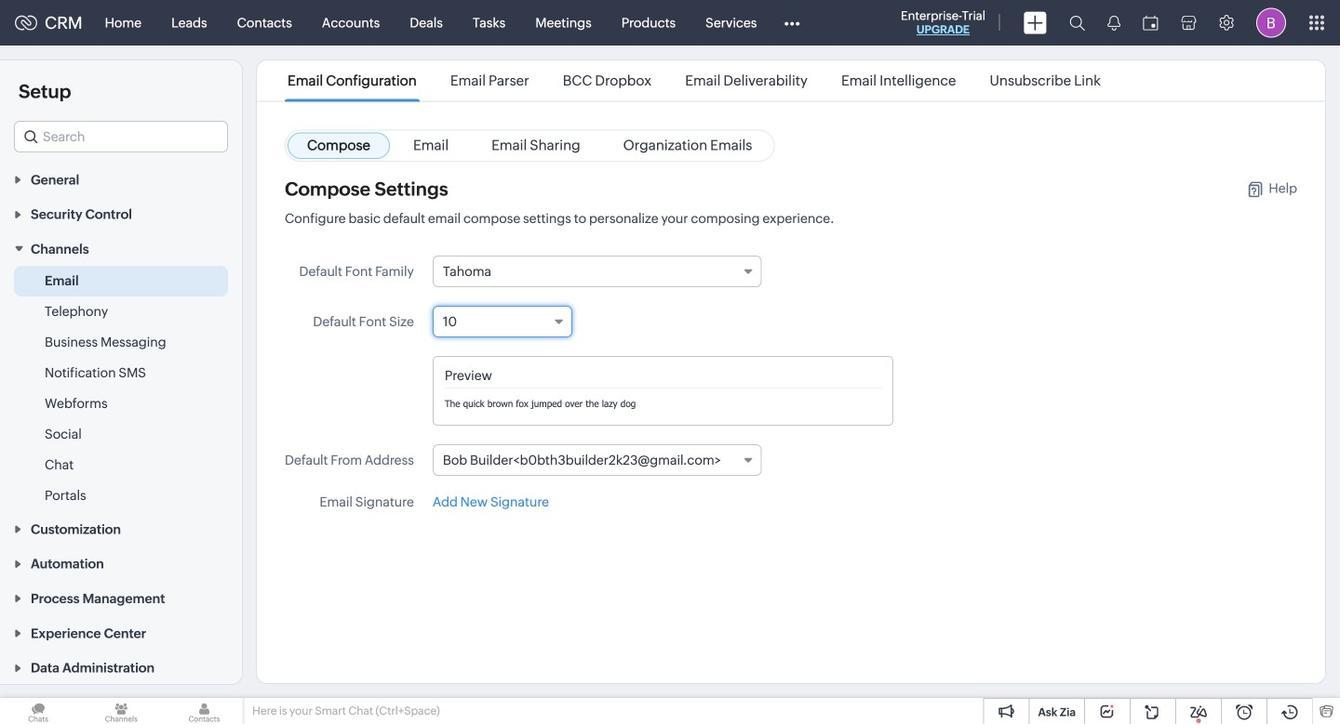 Task type: describe. For each thing, give the bounding box(es) containing it.
logo image
[[15, 15, 37, 30]]

create menu image
[[1024, 12, 1047, 34]]

signals image
[[1107, 15, 1120, 31]]

chats image
[[0, 699, 76, 725]]

channels image
[[83, 699, 160, 725]]

search image
[[1069, 15, 1085, 31]]

create menu element
[[1013, 0, 1058, 45]]



Task type: locate. For each thing, give the bounding box(es) containing it.
Other Modules field
[[772, 8, 812, 38]]

calendar image
[[1143, 15, 1159, 30]]

list
[[271, 60, 1118, 101]]

contacts image
[[166, 699, 243, 725]]

None field
[[14, 121, 228, 153], [433, 256, 762, 288], [433, 306, 572, 338], [433, 445, 762, 476], [433, 256, 762, 288], [433, 306, 572, 338], [433, 445, 762, 476]]

Search text field
[[15, 122, 227, 152]]

profile element
[[1245, 0, 1297, 45]]

signals element
[[1096, 0, 1132, 46]]

region
[[0, 266, 242, 512]]

profile image
[[1256, 8, 1286, 38]]

none field the "search"
[[14, 121, 228, 153]]

search element
[[1058, 0, 1096, 46]]



Task type: vqa. For each thing, say whether or not it's contained in the screenshot.
Search "field"
yes



